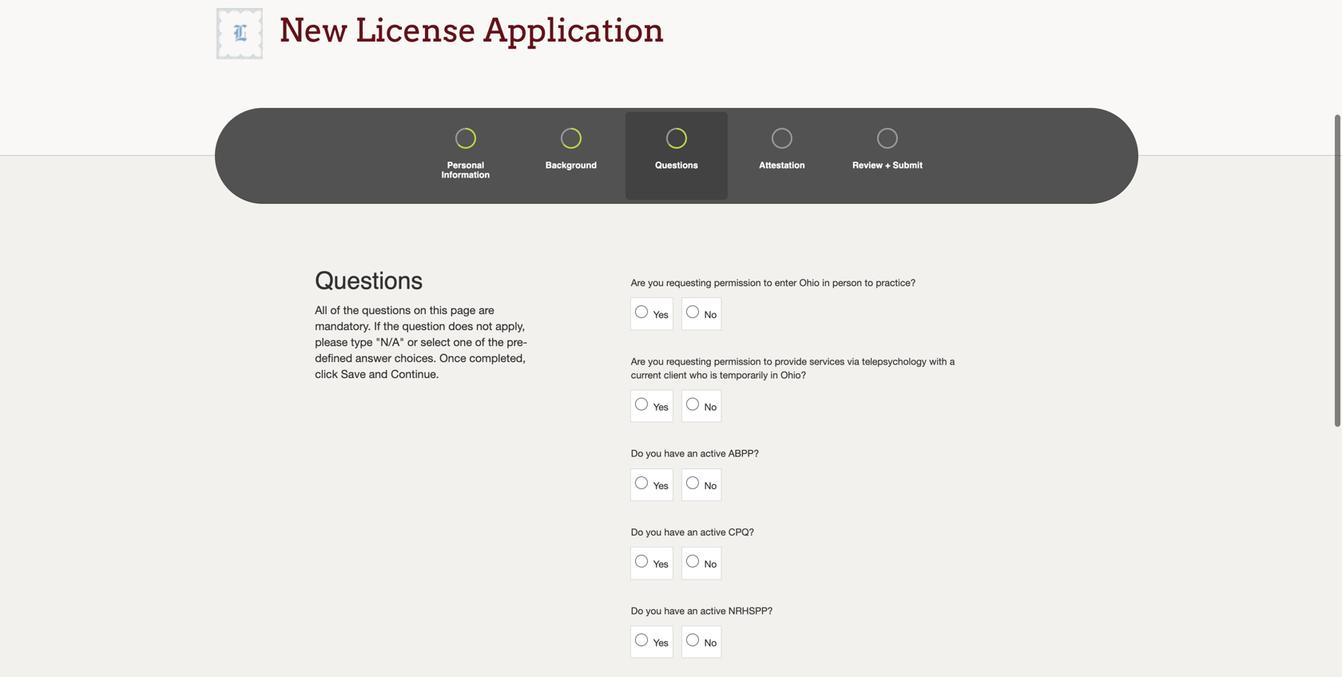 Task type: locate. For each thing, give the bounding box(es) containing it.
"n/a"
[[376, 335, 405, 349]]

1 vertical spatial are
[[631, 356, 646, 367]]

2 vertical spatial no radio
[[686, 633, 699, 646]]

2 an from the top
[[688, 526, 698, 538]]

no radio up 'who'
[[686, 305, 699, 318]]

yes down client
[[654, 401, 669, 413]]

1 an from the top
[[688, 448, 698, 459]]

mandatory.
[[315, 319, 371, 333]]

choices.
[[395, 351, 437, 365]]

0 vertical spatial yes radio
[[635, 305, 648, 318]]

1 are from the top
[[631, 277, 646, 288]]

1 do from the top
[[631, 448, 644, 459]]

1 active from the top
[[701, 448, 726, 459]]

yes radio down do you have an active abpp?
[[635, 476, 648, 489]]

2 no from the top
[[705, 401, 717, 413]]

1 no from the top
[[705, 309, 717, 320]]

yes radio down do you have an active nrhspp?
[[635, 633, 648, 646]]

you for are you requesting permission to provide services via telepsychology with a current client who is temporarily in ohio?
[[648, 356, 664, 367]]

5 yes from the top
[[654, 637, 669, 648]]

Yes radio
[[635, 476, 648, 489], [635, 633, 648, 646]]

no radio down do you have an active nrhspp?
[[686, 633, 699, 646]]

are
[[479, 303, 495, 317]]

to right person
[[865, 277, 874, 288]]

2 are from the top
[[631, 356, 646, 367]]

if
[[374, 319, 381, 333]]

+
[[886, 160, 891, 170]]

0 vertical spatial active
[[701, 448, 726, 459]]

the
[[343, 303, 359, 317], [384, 319, 399, 333], [488, 335, 504, 349]]

no
[[705, 309, 717, 320], [705, 401, 717, 413], [705, 480, 717, 491], [705, 558, 717, 570], [705, 637, 717, 648]]

1 horizontal spatial in
[[823, 277, 830, 288]]

an left nrhspp?
[[688, 605, 698, 616]]

an
[[688, 448, 698, 459], [688, 526, 698, 538], [688, 605, 698, 616]]

3 do from the top
[[631, 605, 644, 616]]

2 yes from the top
[[654, 401, 669, 413]]

yes up client
[[654, 309, 669, 320]]

1 vertical spatial do
[[631, 526, 644, 538]]

1 permission from the top
[[715, 277, 761, 288]]

you inside are you requesting permission to provide services via telepsychology with a current client who is temporarily in ohio?
[[648, 356, 664, 367]]

yes down do you have an active cpq?
[[654, 558, 669, 570]]

an for cpq?
[[688, 526, 698, 538]]

1 vertical spatial permission
[[715, 356, 761, 367]]

2 vertical spatial an
[[688, 605, 698, 616]]

0 vertical spatial have
[[665, 448, 685, 459]]

1 vertical spatial active
[[701, 526, 726, 538]]

2 do from the top
[[631, 526, 644, 538]]

1 vertical spatial an
[[688, 526, 698, 538]]

2 yes radio from the top
[[635, 398, 648, 411]]

active left abpp?
[[701, 448, 726, 459]]

yes for are you requesting permission to provide services via telepsychology with a current client who is temporarily in ohio?
[[654, 401, 669, 413]]

questions
[[362, 303, 411, 317]]

personal information
[[442, 160, 490, 180]]

continue.
[[391, 367, 439, 380]]

the right if
[[384, 319, 399, 333]]

the up completed,
[[488, 335, 504, 349]]

no down do you have an active cpq?
[[705, 558, 717, 570]]

an for nrhspp?
[[688, 605, 698, 616]]

0 vertical spatial the
[[343, 303, 359, 317]]

1 yes radio from the top
[[635, 305, 648, 318]]

in left ohio?
[[771, 369, 778, 380]]

0 vertical spatial do
[[631, 448, 644, 459]]

0 horizontal spatial of
[[331, 303, 340, 317]]

2 active from the top
[[701, 526, 726, 538]]

you for are you requesting permission to enter ohio in person to practice?
[[648, 277, 664, 288]]

to left provide at right
[[764, 356, 773, 367]]

2 vertical spatial yes radio
[[635, 555, 648, 568]]

2 have from the top
[[665, 526, 685, 538]]

no up is
[[705, 309, 717, 320]]

of
[[331, 303, 340, 317], [475, 335, 485, 349]]

yes for do you have an active nrhspp?
[[654, 637, 669, 648]]

please
[[315, 335, 348, 349]]

ohio
[[800, 277, 820, 288]]

active left cpq?
[[701, 526, 726, 538]]

of down not
[[475, 335, 485, 349]]

an for abpp?
[[688, 448, 698, 459]]

1 vertical spatial questions
[[315, 267, 423, 295]]

in
[[823, 277, 830, 288], [771, 369, 778, 380]]

permission left enter
[[715, 277, 761, 288]]

1 vertical spatial the
[[384, 319, 399, 333]]

questions
[[656, 160, 699, 170], [315, 267, 423, 295]]

3 no from the top
[[705, 480, 717, 491]]

5 no from the top
[[705, 637, 717, 648]]

2 no radio from the top
[[686, 555, 699, 568]]

3 have from the top
[[665, 605, 685, 616]]

0 vertical spatial an
[[688, 448, 698, 459]]

permission inside are you requesting permission to provide services via telepsychology with a current client who is temporarily in ohio?
[[715, 356, 761, 367]]

have left cpq?
[[665, 526, 685, 538]]

an left abpp?
[[688, 448, 698, 459]]

3 an from the top
[[688, 605, 698, 616]]

2 vertical spatial active
[[701, 605, 726, 616]]

yes down do you have an active abpp?
[[654, 480, 669, 491]]

1 vertical spatial no radio
[[686, 555, 699, 568]]

an left cpq?
[[688, 526, 698, 538]]

1 horizontal spatial questions
[[656, 160, 699, 170]]

0 horizontal spatial in
[[771, 369, 778, 380]]

No radio
[[686, 476, 699, 489], [686, 555, 699, 568]]

no down do you have an active abpp?
[[705, 480, 717, 491]]

yes radio for are you requesting permission to enter ohio in person to practice?
[[635, 305, 648, 318]]

1 vertical spatial yes radio
[[635, 633, 648, 646]]

questions button
[[626, 112, 728, 200]]

Yes radio
[[635, 305, 648, 318], [635, 398, 648, 411], [635, 555, 648, 568]]

1 vertical spatial no radio
[[686, 398, 699, 411]]

you
[[648, 277, 664, 288], [648, 356, 664, 367], [646, 448, 662, 459], [646, 526, 662, 538], [646, 605, 662, 616]]

save
[[341, 367, 366, 380]]

no radio for are you requesting permission to enter ohio in person to practice?
[[686, 305, 699, 318]]

have
[[665, 448, 685, 459], [665, 526, 685, 538], [665, 605, 685, 616]]

1 vertical spatial in
[[771, 369, 778, 380]]

do
[[631, 448, 644, 459], [631, 526, 644, 538], [631, 605, 644, 616]]

1 horizontal spatial of
[[475, 335, 485, 349]]

yes radio down do you have an active cpq?
[[635, 555, 648, 568]]

to
[[764, 277, 773, 288], [865, 277, 874, 288], [764, 356, 773, 367]]

have left abpp?
[[665, 448, 685, 459]]

select
[[421, 335, 451, 349]]

have for do you have an active cpq?
[[665, 526, 685, 538]]

the up mandatory.
[[343, 303, 359, 317]]

0 vertical spatial in
[[823, 277, 830, 288]]

4 no from the top
[[705, 558, 717, 570]]

1 vertical spatial yes radio
[[635, 398, 648, 411]]

1 requesting from the top
[[667, 277, 712, 288]]

you for do you have an active abpp?
[[646, 448, 662, 459]]

0 vertical spatial questions
[[656, 160, 699, 170]]

no for nrhspp?
[[705, 637, 717, 648]]

provide
[[775, 356, 807, 367]]

2 yes radio from the top
[[635, 633, 648, 646]]

permission up temporarily at bottom right
[[715, 356, 761, 367]]

no for provide
[[705, 401, 717, 413]]

0 vertical spatial no radio
[[686, 305, 699, 318]]

2 permission from the top
[[715, 356, 761, 367]]

in right ohio
[[823, 277, 830, 288]]

active left nrhspp?
[[701, 605, 726, 616]]

1 yes radio from the top
[[635, 476, 648, 489]]

abpp?
[[729, 448, 759, 459]]

0 vertical spatial permission
[[715, 277, 761, 288]]

1 vertical spatial requesting
[[667, 356, 712, 367]]

yes radio down current on the left of the page
[[635, 398, 648, 411]]

3 yes radio from the top
[[635, 555, 648, 568]]

active
[[701, 448, 726, 459], [701, 526, 726, 538], [701, 605, 726, 616]]

1 no radio from the top
[[686, 476, 699, 489]]

review + submit
[[853, 160, 923, 170]]

yes radio for do you have an active nrhspp?
[[635, 633, 648, 646]]

no down do you have an active nrhspp?
[[705, 637, 717, 648]]

of right "all"
[[331, 303, 340, 317]]

to inside are you requesting permission to provide services via telepsychology with a current client who is temporarily in ohio?
[[764, 356, 773, 367]]

no down is
[[705, 401, 717, 413]]

yes radio up current on the left of the page
[[635, 305, 648, 318]]

one
[[454, 335, 472, 349]]

2 requesting from the top
[[667, 356, 712, 367]]

0 vertical spatial no radio
[[686, 476, 699, 489]]

2 no radio from the top
[[686, 398, 699, 411]]

2 vertical spatial do
[[631, 605, 644, 616]]

do you have an active nrhspp?
[[631, 605, 773, 616]]

question
[[402, 319, 446, 333]]

cpq?
[[729, 526, 755, 538]]

3 active from the top
[[701, 605, 726, 616]]

0 vertical spatial of
[[331, 303, 340, 317]]

2 vertical spatial have
[[665, 605, 685, 616]]

no radio down do you have an active abpp?
[[686, 476, 699, 489]]

4 yes from the top
[[654, 558, 669, 570]]

have for do you have an active nrhspp?
[[665, 605, 685, 616]]

or
[[408, 335, 418, 349]]

a
[[950, 356, 955, 367]]

are
[[631, 277, 646, 288], [631, 356, 646, 367]]

permission
[[715, 277, 761, 288], [715, 356, 761, 367]]

3 yes from the top
[[654, 480, 669, 491]]

0 vertical spatial requesting
[[667, 277, 712, 288]]

yes down do you have an active nrhspp?
[[654, 637, 669, 648]]

to for services
[[764, 356, 773, 367]]

1 have from the top
[[665, 448, 685, 459]]

via
[[848, 356, 860, 367]]

No radio
[[686, 305, 699, 318], [686, 398, 699, 411], [686, 633, 699, 646]]

1 vertical spatial of
[[475, 335, 485, 349]]

0 vertical spatial are
[[631, 277, 646, 288]]

2 vertical spatial the
[[488, 335, 504, 349]]

review
[[853, 160, 883, 170]]

yes
[[654, 309, 669, 320], [654, 401, 669, 413], [654, 480, 669, 491], [654, 558, 669, 570], [654, 637, 669, 648]]

0 vertical spatial yes radio
[[635, 476, 648, 489]]

to for ohio
[[764, 277, 773, 288]]

requesting inside are you requesting permission to provide services via telepsychology with a current client who is temporarily in ohio?
[[667, 356, 712, 367]]

3 no radio from the top
[[686, 633, 699, 646]]

no radio down 'who'
[[686, 398, 699, 411]]

are inside are you requesting permission to provide services via telepsychology with a current client who is temporarily in ohio?
[[631, 356, 646, 367]]

1 yes from the top
[[654, 309, 669, 320]]

requesting for are you requesting permission to enter ohio in person to practice?
[[667, 277, 712, 288]]

this
[[430, 303, 448, 317]]

no radio down do you have an active cpq?
[[686, 555, 699, 568]]

have left nrhspp?
[[665, 605, 685, 616]]

1 no radio from the top
[[686, 305, 699, 318]]

you for do you have an active nrhspp?
[[646, 605, 662, 616]]

do for do you have an active abpp?
[[631, 448, 644, 459]]

in inside are you requesting permission to provide services via telepsychology with a current client who is temporarily in ohio?
[[771, 369, 778, 380]]

1 vertical spatial have
[[665, 526, 685, 538]]

requesting
[[667, 277, 712, 288], [667, 356, 712, 367]]

to left enter
[[764, 277, 773, 288]]



Task type: vqa. For each thing, say whether or not it's contained in the screenshot.
questions
yes



Task type: describe. For each thing, give the bounding box(es) containing it.
person
[[833, 277, 863, 288]]

are for are you requesting permission to enter ohio in person to practice?
[[631, 277, 646, 288]]

active for abpp?
[[701, 448, 726, 459]]

all of the questions on this page are mandatory. if the question does not apply, please type "n/a" or select one of the pre- defined answer choices. once completed, click save and continue.
[[315, 303, 528, 380]]

do for do you have an active cpq?
[[631, 526, 644, 538]]

background button
[[520, 112, 623, 200]]

client
[[664, 369, 687, 380]]

no for cpq?
[[705, 558, 717, 570]]

click
[[315, 367, 338, 380]]

0 horizontal spatial questions
[[315, 267, 423, 295]]

yes for are you requesting permission to enter ohio in person to practice?
[[654, 309, 669, 320]]

are for are you requesting permission to provide services via telepsychology with a current client who is temporarily in ohio?
[[631, 356, 646, 367]]

permission for enter
[[715, 277, 761, 288]]

new license application
[[279, 11, 665, 50]]

no radio for do you have an active nrhspp?
[[686, 633, 699, 646]]

do for do you have an active nrhspp?
[[631, 605, 644, 616]]

not
[[476, 319, 493, 333]]

does
[[449, 319, 473, 333]]

you for do you have an active cpq?
[[646, 526, 662, 538]]

current
[[631, 369, 662, 380]]

permission for provide
[[715, 356, 761, 367]]

personal information button
[[415, 112, 517, 200]]

yes radio for do you have an active abpp?
[[635, 476, 648, 489]]

do you have an active cpq?
[[631, 526, 755, 538]]

2 horizontal spatial the
[[488, 335, 504, 349]]

apply,
[[496, 319, 525, 333]]

are you requesting permission to provide services via telepsychology with a current client who is temporarily in ohio?
[[631, 356, 955, 380]]

attestation
[[760, 160, 806, 170]]

do you have an active abpp?
[[631, 448, 759, 459]]

practice?
[[876, 277, 916, 288]]

1 horizontal spatial the
[[384, 319, 399, 333]]

review + submit button
[[837, 112, 939, 200]]

application
[[484, 11, 665, 50]]

all
[[315, 303, 327, 317]]

stamp image
[[216, 8, 263, 59]]

answer
[[356, 351, 392, 365]]

information
[[442, 170, 490, 180]]

license
[[355, 11, 477, 50]]

active for nrhspp?
[[701, 605, 726, 616]]

personal
[[447, 160, 485, 170]]

yes for do you have an active abpp?
[[654, 480, 669, 491]]

have for do you have an active abpp?
[[665, 448, 685, 459]]

once
[[440, 351, 467, 365]]

with
[[930, 356, 948, 367]]

on
[[414, 303, 427, 317]]

no for enter
[[705, 309, 717, 320]]

no radio for abpp?
[[686, 476, 699, 489]]

no radio for are you requesting permission to provide services via telepsychology with a current client who is temporarily in ohio?
[[686, 398, 699, 411]]

telepsychology
[[863, 356, 927, 367]]

temporarily
[[720, 369, 768, 380]]

submit
[[893, 160, 923, 170]]

attestation button
[[731, 112, 834, 200]]

yes radio for are you requesting permission to provide services via telepsychology with a current client who is temporarily in ohio?
[[635, 398, 648, 411]]

type
[[351, 335, 373, 349]]

0 horizontal spatial the
[[343, 303, 359, 317]]

page
[[451, 303, 476, 317]]

yes for do you have an active cpq?
[[654, 558, 669, 570]]

services
[[810, 356, 845, 367]]

pre-
[[507, 335, 528, 349]]

defined
[[315, 351, 353, 365]]

questions inside button
[[656, 160, 699, 170]]

requesting for are you requesting permission to provide services via telepsychology with a current client who is temporarily in ohio?
[[667, 356, 712, 367]]

completed,
[[470, 351, 526, 365]]

who
[[690, 369, 708, 380]]

no radio for cpq?
[[686, 555, 699, 568]]

nrhspp?
[[729, 605, 773, 616]]

no for abpp?
[[705, 480, 717, 491]]

background
[[546, 160, 597, 170]]

are you requesting permission to enter ohio in person to practice?
[[631, 277, 916, 288]]

enter
[[775, 277, 797, 288]]

and
[[369, 367, 388, 380]]

yes radio for do you have an active cpq?
[[635, 555, 648, 568]]

ohio?
[[781, 369, 807, 380]]

is
[[711, 369, 718, 380]]

active for cpq?
[[701, 526, 726, 538]]

new
[[279, 11, 348, 50]]



